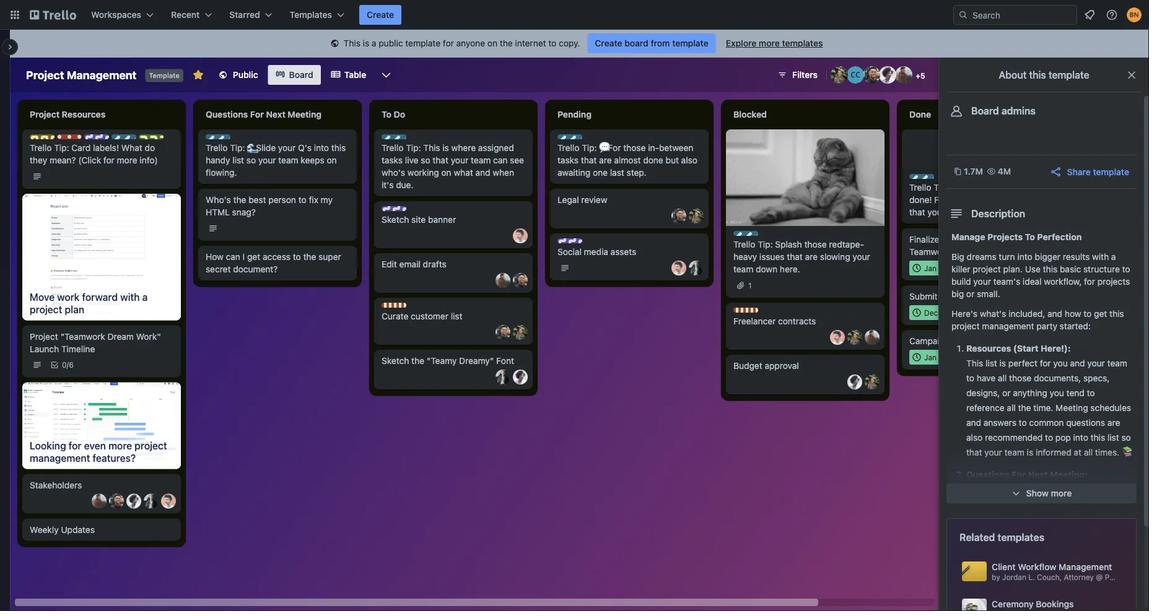 Task type: locate. For each thing, give the bounding box(es) containing it.
name:
[[985, 235, 1011, 245]]

your inside big dreams turn into bigger results with a killer project plan. use this basic structure to build your team's ideal workflow, for projects big or small.
[[974, 277, 992, 287]]

by
[[992, 573, 1001, 582]]

color: orange, title: "one more step" element up 'freelancer'
[[734, 308, 759, 313]]

tip for trello tip: 💬for those in-between tasks that are almost done but also awaiting one last step.
[[592, 135, 604, 144]]

template right 'share'
[[1094, 167, 1130, 177]]

1 sketch from the top
[[382, 215, 409, 225]]

resources up priority
[[62, 109, 106, 120]]

tip: up mean?
[[54, 143, 69, 153]]

2019
[[952, 309, 969, 317]]

recent
[[171, 10, 200, 20]]

jan for finalize
[[925, 264, 937, 273]]

due.
[[396, 180, 414, 190]]

0 vertical spatial you
[[1054, 359, 1068, 369]]

all right have
[[998, 373, 1007, 384]]

so up 📚
[[1122, 433, 1132, 443]]

share template
[[1068, 167, 1130, 177]]

0 horizontal spatial those
[[624, 143, 646, 153]]

next for meeting:
[[1029, 470, 1049, 480]]

so down 🌊slide
[[247, 155, 256, 165]]

get
[[247, 252, 260, 262], [1095, 309, 1108, 319]]

1 horizontal spatial for
[[935, 195, 948, 205]]

into inside the trello tip trello tip: 🌊slide your q's into this handy list so your team keeps on flowing.
[[314, 143, 329, 153]]

Done text field
[[902, 105, 1061, 125]]

what
[[454, 168, 473, 178]]

0 horizontal spatial handy
[[206, 155, 230, 165]]

meeting down tend
[[1056, 403, 1089, 413]]

can inside how can i get access to the super secret document?
[[226, 252, 240, 262]]

on left what
[[442, 168, 452, 178]]

for left even on the left
[[69, 440, 82, 452]]

team
[[124, 135, 143, 144], [421, 207, 440, 216], [597, 239, 616, 248]]

questions up never
[[967, 470, 1010, 480]]

chris (chris42642663) image
[[496, 325, 511, 340], [109, 494, 124, 509]]

color: orange, title: "one more step" element up curate
[[382, 303, 407, 308]]

all inside trello tip trello tip: ✨ be proud! you're done! for all your finished tasks that your team has hustled on.
[[950, 195, 959, 205]]

keeps up 'fix'
[[301, 155, 325, 165]]

tip: inside trello tip trello tip: this is where assigned tasks live so that your team can see who's working on what and when it's due.
[[406, 143, 421, 153]]

create
[[367, 10, 394, 20], [595, 38, 623, 48]]

this up have
[[967, 359, 984, 369]]

template right about
[[1049, 69, 1090, 81]]

Search field
[[969, 6, 1077, 24]]

0 vertical spatial templates
[[782, 38, 823, 48]]

0 horizontal spatial dream
[[108, 332, 134, 342]]

color: purple, title: "design team" element
[[84, 134, 143, 144], [382, 206, 440, 216], [558, 239, 616, 248]]

perfection
[[1038, 232, 1082, 242]]

0 horizontal spatial tasks
[[382, 155, 403, 165]]

0 vertical spatial or
[[967, 289, 975, 299]]

or inside resources (start here!): this list is perfect for you and your team to have all those documents, specs, designs, or anything you tend to reference all the time. meeting schedules and answers to common questions are also recommended to pop into this list so that your team is informed at all times. 📚
[[1003, 388, 1011, 399]]

0 vertical spatial those
[[624, 143, 646, 153]]

slide
[[1022, 515, 1041, 525]]

also down reference
[[967, 433, 983, 443]]

2020 for proposal
[[952, 353, 970, 362]]

but
[[666, 155, 679, 165]]

1 vertical spatial todd (todd05497623) image
[[831, 330, 845, 345]]

project up color: yellow, title: "copy request" element
[[30, 109, 60, 120]]

trello tip halp
[[124, 135, 168, 144]]

for inside questions for next meeting: never again forget that important question you thought of in the shower this morning! slide your q's into this handy list so your team keeps on flowing. 🌊
[[1012, 470, 1026, 480]]

primary element
[[0, 0, 1150, 30]]

1 vertical spatial brooke (brooke94205718) image
[[513, 325, 528, 340]]

this inside resources (start here!): this list is perfect for you and your team to have all those documents, specs, designs, or anything you tend to reference all the time. meeting schedules and answers to common questions are also recommended to pop into this list so that your team is informed at all times. 📚
[[1091, 433, 1106, 443]]

create left board
[[595, 38, 623, 48]]

color: purple, title: "design team" element for sketch site banner
[[382, 206, 440, 216]]

submit
[[910, 292, 938, 302]]

is left perfect
[[1000, 359, 1007, 369]]

javier (javier85303346) image
[[496, 273, 511, 288]]

killer
[[952, 264, 971, 275]]

hustled
[[987, 207, 1017, 218]]

banner
[[428, 215, 456, 225]]

star or unstar board image
[[192, 69, 204, 81]]

your up small.
[[974, 277, 992, 287]]

0 horizontal spatial team
[[124, 135, 143, 144]]

ben nelson (bennelson96) image
[[1127, 7, 1142, 22]]

and right what
[[476, 168, 491, 178]]

can up 'when'
[[493, 155, 508, 165]]

one
[[593, 168, 608, 178]]

filters
[[793, 70, 818, 80]]

to
[[382, 109, 392, 120], [1026, 232, 1036, 242]]

brooke (brooke94205718) image for the right todd (todd05497623) icon
[[848, 330, 863, 345]]

your down slide
[[1020, 530, 1037, 540]]

also inside resources (start here!): this list is perfect for you and your team to have all those documents, specs, designs, or anything you tend to reference all the time. meeting schedules and answers to common questions are also recommended to pop into this list so that your team is informed at all times. 📚
[[967, 433, 983, 443]]

0 horizontal spatial management
[[30, 452, 90, 464]]

design inside design team sketch site banner
[[394, 207, 419, 216]]

1 vertical spatial 2020
[[952, 353, 970, 362]]

flowing. inside the trello tip trello tip: 🌊slide your q's into this handy list so your team keeps on flowing.
[[206, 168, 237, 178]]

1 horizontal spatial color: orange, title: "one more step" element
[[734, 308, 759, 313]]

0 horizontal spatial stephen (stephen11674280) image
[[144, 494, 159, 509]]

1 jan from the top
[[925, 264, 937, 273]]

to left 'fix'
[[299, 195, 307, 205]]

1 horizontal spatial ✨
[[1005, 247, 1013, 257]]

what
[[121, 143, 142, 153]]

questions
[[206, 109, 248, 120], [967, 470, 1010, 480]]

your down redtape-
[[853, 252, 871, 262]]

this
[[344, 38, 361, 48], [423, 143, 440, 153], [967, 359, 984, 369]]

1 horizontal spatial questions
[[967, 470, 1010, 480]]

those down perfect
[[1010, 373, 1032, 384]]

the up snag?
[[233, 195, 246, 205]]

1 vertical spatial meeting
[[1056, 403, 1089, 413]]

keeps inside the trello tip trello tip: 🌊slide your q's into this handy list so your team keeps on flowing.
[[301, 155, 325, 165]]

jan left 9,
[[925, 264, 937, 273]]

1 vertical spatial management
[[30, 452, 90, 464]]

tip: for trello tip: ✨ be proud! you're done! for all your finished tasks that your team has hustled on.
[[934, 183, 949, 193]]

for inside resources (start here!): this list is perfect for you and your team to have all those documents, specs, designs, or anything you tend to reference all the time. meeting schedules and answers to common questions are also recommended to pop into this list so that your team is informed at all times. 📚
[[1040, 359, 1052, 369]]

0 vertical spatial ✨
[[952, 183, 960, 193]]

tip inside trello tip trello tip: 💬for those in-between tasks that are almost done but also awaiting one last step.
[[592, 135, 604, 144]]

Board name text field
[[20, 65, 143, 85]]

this down bigger
[[1044, 264, 1058, 275]]

1 vertical spatial stephen (stephen11674280) image
[[144, 494, 159, 509]]

for up forget
[[1012, 470, 1026, 480]]

show more button
[[947, 484, 1137, 504]]

best
[[249, 195, 266, 205]]

project up project resources
[[26, 68, 64, 82]]

list inside questions for next meeting: never again forget that important question you thought of in the shower this morning! slide your q's into this handy list so your team keeps on flowing. 🌊
[[994, 530, 1005, 540]]

more up of at the bottom right of page
[[1052, 489, 1073, 499]]

0 vertical spatial janelle (janelle549) image
[[513, 370, 528, 385]]

stephen (stephen11674280) image right todd (todd05497623) image
[[689, 261, 704, 276]]

tasks
[[382, 155, 403, 165], [558, 155, 579, 165], [1016, 195, 1037, 205]]

team down slide
[[1040, 530, 1060, 540]]

in-
[[648, 143, 659, 153]]

or
[[967, 289, 975, 299], [1003, 388, 1011, 399]]

janelle (janelle549) image
[[513, 370, 528, 385], [126, 494, 141, 509]]

jan 31, 2020
[[925, 353, 970, 362]]

stakeholders
[[30, 480, 82, 490]]

template right public
[[406, 38, 441, 48]]

a up structure
[[1112, 252, 1117, 262]]

pending
[[558, 109, 592, 120]]

2 vertical spatial todd (todd05497623) image
[[161, 494, 176, 509]]

your down recommended
[[985, 448, 1003, 458]]

handy
[[206, 155, 230, 165], [967, 530, 991, 540]]

starred button
[[222, 5, 280, 25]]

next
[[266, 109, 286, 120], [1029, 470, 1049, 480]]

to left copy. at the top of page
[[549, 38, 557, 48]]

1 horizontal spatial are
[[805, 252, 818, 262]]

0 vertical spatial meeting
[[288, 109, 322, 120]]

this down projects
[[1110, 309, 1125, 319]]

project down dreams
[[973, 264, 1001, 275]]

0 vertical spatial project
[[26, 68, 64, 82]]

create inside 'button'
[[367, 10, 394, 20]]

team inside the trello tip trello tip: 🌊slide your q's into this handy list so your team keeps on flowing.
[[278, 155, 298, 165]]

management down the what's
[[982, 321, 1035, 332]]

stephen (stephen11674280) image
[[496, 370, 511, 385]]

those inside trello tip trello tip: 💬for those in-between tasks that are almost done but also awaiting one last step.
[[624, 143, 646, 153]]

color: yellow, title: "copy request" element
[[30, 134, 55, 139]]

1 vertical spatial color: purple, title: "design team" element
[[382, 206, 440, 216]]

stephen (stephen11674280) image
[[689, 261, 704, 276], [144, 494, 159, 509]]

to left do
[[382, 109, 392, 120]]

Blocked text field
[[726, 105, 885, 125]]

0 horizontal spatial flowing.
[[206, 168, 237, 178]]

2 horizontal spatial javier (javier85303346) image
[[896, 66, 913, 84]]

0 horizontal spatial create
[[367, 10, 394, 20]]

next inside text box
[[266, 109, 286, 120]]

meeting inside text box
[[288, 109, 322, 120]]

list inside "link"
[[451, 311, 463, 322]]

1 vertical spatial team
[[421, 207, 440, 216]]

jan left 31,
[[925, 353, 937, 362]]

q's down in in the bottom right of the page
[[1064, 515, 1077, 525]]

with inside move work forward with a project plan
[[120, 291, 140, 303]]

brooke (brooke94205718) image
[[689, 209, 704, 224], [848, 330, 863, 345]]

on inside questions for next meeting: never again forget that important question you thought of in the shower this morning! slide your q's into this handy list so your team keeps on flowing. 🌊
[[1088, 530, 1098, 540]]

✨ inside finalize campaign name: teamwork dream work ✨
[[1005, 247, 1013, 257]]

1 horizontal spatial tasks
[[558, 155, 579, 165]]

1 vertical spatial board
[[972, 105, 1000, 117]]

2 horizontal spatial color: purple, title: "design team" element
[[558, 239, 616, 248]]

manage projects to perfection
[[952, 232, 1082, 242]]

0 vertical spatial board
[[289, 70, 313, 80]]

tip inside the trello tip trello tip: 🌊slide your q's into this handy list so your team keeps on flowing.
[[240, 135, 251, 144]]

2 vertical spatial a
[[142, 291, 148, 303]]

snag?
[[232, 207, 256, 218]]

trello tip: this is where assigned tasks live so that your team can see who's working on what and when it's due. link
[[382, 142, 526, 192]]

on inside the trello tip trello tip: 🌊slide your q's into this handy list so your team keeps on flowing.
[[327, 155, 337, 165]]

0 vertical spatial team
[[124, 135, 143, 144]]

project up launch
[[30, 332, 58, 342]]

handy inside the trello tip trello tip: 🌊slide your q's into this handy list so your team keeps on flowing.
[[206, 155, 230, 165]]

trello tip: splash those redtape- heavy issues that are slowing your team down here. link
[[734, 239, 878, 276]]

1 horizontal spatial keeps
[[1062, 530, 1086, 540]]

1 vertical spatial to
[[1026, 232, 1036, 242]]

color: purple, title: "design team" element for social media assets
[[558, 239, 616, 248]]

contracts
[[778, 316, 816, 327]]

that inside trello tip trello tip: this is where assigned tasks live so that your team can see who's working on what and when it's due.
[[433, 155, 449, 165]]

team down heavy
[[734, 264, 754, 275]]

more inside looking for even more project management features?
[[108, 440, 132, 452]]

this
[[1030, 69, 1047, 81], [331, 143, 346, 153], [1044, 264, 1058, 275], [1110, 309, 1125, 319], [1091, 433, 1106, 443], [967, 515, 981, 525], [1097, 515, 1112, 525]]

0 vertical spatial sketch
[[382, 215, 409, 225]]

ceremony bookings link
[[960, 597, 1124, 612]]

0 / 6
[[62, 361, 74, 370]]

edit
[[382, 259, 397, 270]]

those
[[624, 143, 646, 153], [805, 240, 827, 250], [1010, 373, 1032, 384]]

janelle (janelle549) image left +
[[879, 66, 897, 84]]

0 vertical spatial keeps
[[301, 155, 325, 165]]

has
[[970, 207, 985, 218]]

tip: for trello tip: this is where assigned tasks live so that your team can see who's working on what and when it's due.
[[406, 143, 421, 153]]

janelle (janelle549) image down budget approval "link"
[[848, 375, 863, 390]]

are for almost
[[599, 155, 612, 165]]

sketch left site
[[382, 215, 409, 225]]

list inside the trello tip trello tip: 🌊slide your q's into this handy list so your team keeps on flowing.
[[233, 155, 244, 165]]

0 horizontal spatial are
[[599, 155, 612, 165]]

team for sketch
[[421, 207, 440, 216]]

handy up 🌊
[[967, 530, 991, 540]]

tip inside trello tip trello tip: this is where assigned tasks live so that your team can see who's working on what and when it's due.
[[416, 135, 427, 144]]

updates
[[61, 525, 95, 535]]

0 vertical spatial brooke (brooke94205718) image
[[831, 66, 849, 84]]

color: sky, title: "trello tip" element for trello tip: 💬for those in-between tasks that are almost done but also awaiting one last step.
[[558, 134, 604, 144]]

questions down public button
[[206, 109, 248, 120]]

design team sketch site banner
[[382, 207, 456, 225]]

finished
[[982, 195, 1013, 205]]

to inside here's what's included, and how to get this project management party started:
[[1084, 309, 1092, 319]]

1 vertical spatial management
[[1059, 562, 1113, 573]]

1 horizontal spatial this
[[423, 143, 440, 153]]

for for questions for next meeting: never again forget that important question you thought of in the shower this morning! slide your q's into this handy list so your team keeps on flowing. 🌊
[[1012, 470, 1026, 480]]

the left super
[[303, 252, 316, 262]]

project up features?
[[135, 440, 167, 452]]

2 sketch from the top
[[382, 356, 409, 366]]

template inside button
[[1094, 167, 1130, 177]]

so
[[247, 155, 256, 165], [421, 155, 431, 165], [1122, 433, 1132, 443], [1008, 530, 1017, 540]]

0 vertical spatial management
[[982, 321, 1035, 332]]

color: orange, title: "one more step" element
[[382, 303, 407, 308], [734, 308, 759, 313]]

more right explore
[[759, 38, 780, 48]]

can left i
[[226, 252, 240, 262]]

2 vertical spatial this
[[967, 359, 984, 369]]

into inside resources (start here!): this list is perfect for you and your team to have all those documents, specs, designs, or anything you tend to reference all the time. meeting schedules and answers to common questions are also recommended to pop into this list so that your team is informed at all times. 📚
[[1074, 433, 1089, 443]]

2 vertical spatial for
[[1012, 470, 1026, 480]]

board admins
[[972, 105, 1036, 117]]

to inside to do text box
[[382, 109, 392, 120]]

approval
[[765, 361, 799, 371]]

or right designs,
[[1003, 388, 1011, 399]]

1 horizontal spatial or
[[1003, 388, 1011, 399]]

that down done!
[[910, 207, 926, 218]]

2 horizontal spatial for
[[1012, 470, 1026, 480]]

0 horizontal spatial todd (todd05497623) image
[[161, 494, 176, 509]]

with right forward
[[120, 291, 140, 303]]

1 vertical spatial ✨
[[1005, 247, 1013, 257]]

0 vertical spatial 2020
[[948, 264, 966, 273]]

0 horizontal spatial questions
[[206, 109, 248, 120]]

2 vertical spatial are
[[1108, 418, 1121, 428]]

0 horizontal spatial or
[[967, 289, 975, 299]]

2 jan from the top
[[925, 353, 937, 362]]

2 vertical spatial design
[[570, 239, 595, 248]]

share template button
[[1050, 165, 1130, 179]]

chris (chris42642663) image right javier (javier85303346) icon
[[513, 273, 528, 288]]

those inside resources (start here!): this list is perfect for you and your team to have all those documents, specs, designs, or anything you tend to reference all the time. meeting schedules and answers to common questions are also recommended to pop into this list so that your team is informed at all times. 📚
[[1010, 373, 1032, 384]]

1 vertical spatial project
[[30, 109, 60, 120]]

1 horizontal spatial meeting
[[1056, 403, 1089, 413]]

list
[[233, 155, 244, 165], [451, 311, 463, 322], [986, 359, 998, 369], [1108, 433, 1120, 443], [994, 530, 1005, 540]]

1 horizontal spatial team
[[421, 207, 440, 216]]

1 vertical spatial dream
[[108, 332, 134, 342]]

for down structure
[[1085, 277, 1096, 287]]

use
[[1026, 264, 1041, 275]]

1 horizontal spatial q's
[[1064, 515, 1077, 525]]

tip: inside trello tip trello tip: ✨ be proud! you're done! for all your finished tasks that your team has hustled on.
[[934, 183, 949, 193]]

2 vertical spatial those
[[1010, 373, 1032, 384]]

To Do text field
[[374, 105, 533, 125]]

0 horizontal spatial design
[[97, 135, 122, 144]]

2020 for campaign
[[948, 264, 966, 273]]

1.7m
[[964, 166, 984, 177]]

those up slowing
[[805, 240, 827, 250]]

that inside trello tip trello tip: ✨ be proud! you're done! for all your finished tasks that your team has hustled on.
[[910, 207, 926, 218]]

stephen (stephen11674280) image down "stakeholders" link
[[144, 494, 159, 509]]

that up never
[[967, 448, 983, 458]]

more up features?
[[108, 440, 132, 452]]

for right done!
[[935, 195, 948, 205]]

meeting
[[288, 109, 322, 120], [1056, 403, 1089, 413]]

create up public
[[367, 10, 394, 20]]

0 vertical spatial stephen (stephen11674280) image
[[689, 261, 704, 276]]

team up person
[[278, 155, 298, 165]]

tip down questions for next meeting
[[240, 135, 251, 144]]

0 horizontal spatial for
[[250, 109, 264, 120]]

0 horizontal spatial janelle (janelle549) image
[[848, 375, 863, 390]]

for for questions for next meeting
[[250, 109, 264, 120]]

1 horizontal spatial brooke (brooke94205718) image
[[831, 66, 849, 84]]

related
[[960, 532, 996, 544]]

tasks inside trello tip trello tip: ✨ be proud! you're done! for all your finished tasks that your team has hustled on.
[[1016, 195, 1037, 205]]

board for board admins
[[972, 105, 1000, 117]]

tip for trello tip: ✨ be proud! you're done! for all your finished tasks that your team has hustled on.
[[944, 175, 956, 183]]

0 horizontal spatial ✨
[[952, 183, 960, 193]]

dec
[[925, 309, 939, 317]]

1 horizontal spatial to
[[1026, 232, 1036, 242]]

are inside trello tip trello tip: 💬for those in-between tasks that are almost done but also awaiting one last step.
[[599, 155, 612, 165]]

move
[[30, 291, 55, 303]]

plan.
[[1004, 264, 1023, 275]]

0 vertical spatial chris (chris42642663) image
[[496, 325, 511, 340]]

next inside questions for next meeting: never again forget that important question you thought of in the shower this morning! slide your q's into this handy list so your team keeps on flowing. 🌊
[[1029, 470, 1049, 480]]

tip: left 🌊slide
[[230, 143, 245, 153]]

you up "documents," on the right
[[1054, 359, 1068, 369]]

project "teamwork dream work" launch timeline
[[30, 332, 161, 354]]

sketch down curate
[[382, 356, 409, 366]]

the left internet
[[500, 38, 513, 48]]

0 horizontal spatial resources
[[62, 109, 106, 120]]

chris (chris42642663) image
[[863, 66, 881, 84], [672, 209, 687, 224], [513, 273, 528, 288]]

also
[[682, 155, 698, 165], [967, 433, 983, 443]]

janelle (janelle549) image right stephen (stephen11674280) icon
[[513, 370, 528, 385]]

1 vertical spatial keeps
[[1062, 530, 1086, 540]]

those up almost at the right top
[[624, 143, 646, 153]]

management down looking on the left of page
[[30, 452, 90, 464]]

this inside the trello tip trello tip: 🌊slide your q's into this handy list so your team keeps on flowing.
[[331, 143, 346, 153]]

1 horizontal spatial those
[[805, 240, 827, 250]]

brooke (brooke94205718) image
[[831, 66, 849, 84], [513, 325, 528, 340], [865, 375, 880, 390]]

team inside design team sketch site banner
[[421, 207, 440, 216]]

tip up the live
[[416, 135, 427, 144]]

a left public
[[372, 38, 377, 48]]

0 vertical spatial resources
[[62, 109, 106, 120]]

for up 🌊slide
[[250, 109, 264, 120]]

internet
[[515, 38, 546, 48]]

management inside looking for even more project management features?
[[30, 452, 90, 464]]

manage
[[952, 232, 986, 242]]

0 horizontal spatial color: orange, title: "one more step" element
[[382, 303, 407, 308]]

keeps inside questions for next meeting: never again forget that important question you thought of in the shower this morning! slide your q's into this handy list so your team keeps on flowing. 🌊
[[1062, 530, 1086, 540]]

1 horizontal spatial flowing.
[[1100, 530, 1132, 540]]

2 horizontal spatial those
[[1010, 373, 1032, 384]]

questions for questions for next meeting
[[206, 109, 248, 120]]

or right 'big'
[[967, 289, 975, 299]]

0 vertical spatial for
[[250, 109, 264, 120]]

sm image
[[329, 38, 341, 50]]

tasks up on.
[[1016, 195, 1037, 205]]

0 horizontal spatial chris (chris42642663) image
[[513, 273, 528, 288]]

to right "projects"
[[1026, 232, 1036, 242]]

tasks up who's
[[382, 155, 403, 165]]

0 horizontal spatial brooke (brooke94205718) image
[[689, 209, 704, 224]]

customize views image
[[380, 69, 393, 81]]

templates down slide
[[998, 532, 1045, 544]]

step.
[[627, 168, 647, 178]]

back to home image
[[30, 5, 76, 25]]

issues
[[760, 252, 785, 262]]

project inside project "teamwork dream work" launch timeline
[[30, 332, 58, 342]]

brooke (brooke94205718) image for the middle chris (chris42642663) image
[[689, 209, 704, 224]]

tasks inside trello tip trello tip: this is where assigned tasks live so that your team can see who's working on what and when it's due.
[[382, 155, 403, 165]]

are left slowing
[[805, 252, 818, 262]]

public
[[233, 70, 258, 80]]

get inside here's what's included, and how to get this project management party started:
[[1095, 309, 1108, 319]]

for inside text box
[[250, 109, 264, 120]]

for down here!):
[[1040, 359, 1052, 369]]

1 vertical spatial jan
[[925, 353, 937, 362]]

janelle (janelle549) image
[[879, 66, 897, 84], [848, 375, 863, 390]]

do
[[394, 109, 405, 120]]

awaiting
[[558, 168, 591, 178]]

todd (todd05497623) image
[[513, 229, 528, 244], [831, 330, 845, 345], [161, 494, 176, 509]]

0 horizontal spatial can
[[226, 252, 240, 262]]

1 vertical spatial handy
[[967, 530, 991, 540]]

project down here's
[[952, 321, 980, 332]]

questions inside questions for next meeting: never again forget that important question you thought of in the shower this morning! slide your q's into this handy list so your team keeps on flowing. 🌊
[[967, 470, 1010, 480]]

tip: inside trello tip trello tip: 💬for those in-between tasks that are almost done but also awaiting one last step.
[[582, 143, 597, 153]]

0 horizontal spatial chris (chris42642663) image
[[109, 494, 124, 509]]

1 horizontal spatial get
[[1095, 309, 1108, 319]]

0 horizontal spatial also
[[682, 155, 698, 165]]

to up recommended
[[1019, 418, 1027, 428]]

your
[[278, 143, 296, 153], [258, 155, 276, 165], [451, 155, 469, 165], [962, 195, 979, 205], [928, 207, 946, 218], [853, 252, 871, 262], [974, 277, 992, 287], [1088, 359, 1106, 369], [985, 448, 1003, 458], [1044, 515, 1061, 525], [1020, 530, 1037, 540]]

project inside text box
[[26, 68, 64, 82]]

are inside "trello tip trello tip: splash those redtape- heavy issues that are slowing your team down here."
[[805, 252, 818, 262]]

javier (javier85303346) image
[[896, 66, 913, 84], [865, 330, 880, 345], [92, 494, 107, 509]]

the right in in the bottom right of the page
[[1074, 500, 1087, 510]]

1 vertical spatial get
[[1095, 309, 1108, 319]]

those for almost
[[624, 143, 646, 153]]

l.
[[1029, 573, 1036, 582]]

are down 💬for
[[599, 155, 612, 165]]

how can i get access to the super secret document? link
[[206, 251, 350, 276]]

how can i get access to the super secret document?
[[206, 252, 341, 275]]

1 horizontal spatial board
[[972, 105, 1000, 117]]

to right how
[[1084, 309, 1092, 319]]

dream
[[953, 247, 979, 257], [108, 332, 134, 342]]

1 vertical spatial this
[[423, 143, 440, 153]]

trello tip: card labels! what do they mean? (click for more info) link
[[30, 142, 174, 167]]

color: red, title: "priority" element
[[57, 134, 96, 144]]

1 horizontal spatial stephen (stephen11674280) image
[[689, 261, 704, 276]]

admins
[[1002, 105, 1036, 117]]

"teamwork
[[60, 332, 105, 342]]

0 vertical spatial jan
[[925, 264, 937, 273]]

design inside "design team social media assets"
[[570, 239, 595, 248]]

project inside here's what's included, and how to get this project management party started:
[[952, 321, 980, 332]]

1 vertical spatial design
[[394, 207, 419, 216]]

here!):
[[1041, 344, 1071, 354]]

9,
[[939, 264, 946, 273]]

are inside resources (start here!): this list is perfect for you and your team to have all those documents, specs, designs, or anything you tend to reference all the time. meeting schedules and answers to common questions are also recommended to pop into this list so that your team is informed at all times. 📚
[[1108, 418, 1121, 428]]

small.
[[977, 289, 1001, 299]]

that up working
[[433, 155, 449, 165]]

tip:
[[54, 143, 69, 153], [230, 143, 245, 153], [406, 143, 421, 153], [582, 143, 597, 153], [934, 183, 949, 193], [758, 240, 773, 250]]

into
[[314, 143, 329, 153], [1018, 252, 1033, 262], [1074, 433, 1089, 443], [1080, 515, 1095, 525]]

person
[[269, 195, 296, 205]]

color: sky, title: "trello tip" element
[[112, 134, 157, 144], [206, 134, 251, 144], [382, 134, 427, 144], [558, 134, 604, 144], [910, 174, 956, 183], [734, 231, 780, 240]]

they
[[30, 155, 47, 165]]

todd (todd05497623) image
[[672, 261, 687, 276]]

and inside here's what's included, and how to get this project management party started:
[[1048, 309, 1063, 319]]

Pending text field
[[550, 105, 709, 125]]

this inside big dreams turn into bigger results with a killer project plan. use this basic structure to build your team's ideal workflow, for projects big or small.
[[1044, 264, 1058, 275]]



Task type: describe. For each thing, give the bounding box(es) containing it.
0 horizontal spatial templates
[[782, 38, 823, 48]]

1 horizontal spatial todd (todd05497623) image
[[513, 229, 528, 244]]

the inside who's the best person to fix my html snag?
[[233, 195, 246, 205]]

info)
[[140, 155, 158, 165]]

more inside button
[[1052, 489, 1073, 499]]

tip for trello tip: 🌊slide your q's into this handy list so your team keeps on flowing.
[[240, 135, 251, 144]]

caity (caity) image
[[847, 66, 865, 84]]

so inside questions for next meeting: never again forget that important question you thought of in the shower this morning! slide your q's into this handy list so your team keeps on flowing. 🌊
[[1008, 530, 1017, 540]]

curate
[[382, 311, 409, 322]]

heavy
[[734, 252, 757, 262]]

public button
[[211, 65, 266, 85]]

search image
[[959, 10, 969, 20]]

on right anyone
[[488, 38, 498, 48]]

trello tip: 🌊slide your q's into this handy list so your team keeps on flowing. link
[[206, 142, 350, 179]]

team's
[[994, 277, 1021, 287]]

to inside how can i get access to the super secret document?
[[293, 252, 301, 262]]

team up 'specs,'
[[1108, 359, 1128, 369]]

you inside questions for next meeting: never again forget that important question you thought of in the shower this morning! slide your q's into this handy list so your team keeps on flowing. 🌊
[[1004, 500, 1018, 510]]

and up 'specs,'
[[1071, 359, 1086, 369]]

is down recommended
[[1027, 448, 1034, 458]]

freelancer contracts
[[734, 316, 816, 327]]

tasks for live
[[382, 155, 403, 165]]

big
[[952, 252, 965, 262]]

done
[[644, 155, 664, 165]]

done
[[910, 109, 932, 120]]

about this template
[[999, 69, 1090, 81]]

0 vertical spatial this
[[344, 38, 361, 48]]

2 horizontal spatial todd (todd05497623) image
[[831, 330, 845, 345]]

handy inside questions for next meeting: never again forget that important question you thought of in the shower this morning! slide your q's into this handy list so your team keeps on flowing. 🌊
[[967, 530, 991, 540]]

question
[[967, 500, 1001, 510]]

into inside big dreams turn into bigger results with a killer project plan. use this basic structure to build your team's ideal workflow, for projects big or small.
[[1018, 252, 1033, 262]]

your inside "trello tip trello tip: splash those redtape- heavy issues that are slowing your team down here."
[[853, 252, 871, 262]]

blocked
[[734, 109, 767, 120]]

project inside looking for even more project management features?
[[135, 440, 167, 452]]

review
[[582, 195, 608, 205]]

explore more templates link
[[719, 33, 831, 53]]

freelancer contracts link
[[734, 315, 878, 328]]

jan for campaign
[[925, 353, 937, 362]]

that inside trello tip trello tip: 💬for those in-between tasks that are almost done but also awaiting one last step.
[[581, 155, 597, 165]]

team inside "trello tip trello tip: splash those redtape- heavy issues that are slowing your team down here."
[[734, 264, 754, 275]]

color: orange, title: "one more step" element for freelancer
[[734, 308, 759, 313]]

your up 'specs,'
[[1088, 359, 1106, 369]]

how
[[1065, 309, 1082, 319]]

create for create
[[367, 10, 394, 20]]

1 horizontal spatial a
[[372, 38, 377, 48]]

that inside "trello tip trello tip: splash those redtape- heavy issues that are slowing your team down here."
[[787, 252, 803, 262]]

trello tip trello tip: splash those redtape- heavy issues that are slowing your team down here.
[[734, 232, 871, 275]]

1 horizontal spatial javier (javier85303346) image
[[865, 330, 880, 345]]

at
[[1074, 448, 1082, 458]]

project inside move work forward with a project plan
[[30, 304, 62, 316]]

working
[[408, 168, 439, 178]]

2 vertical spatial brooke (brooke94205718) image
[[865, 375, 880, 390]]

this inside trello tip trello tip: this is where assigned tasks live so that your team can see who's working on what and when it's due.
[[423, 143, 440, 153]]

board
[[625, 38, 649, 48]]

0 vertical spatial color: purple, title: "design team" element
[[84, 134, 143, 144]]

0 vertical spatial javier (javier85303346) image
[[896, 66, 913, 84]]

that inside resources (start here!): this list is perfect for you and your team to have all those documents, specs, designs, or anything you tend to reference all the time. meeting schedules and answers to common questions are also recommended to pop into this list so that your team is informed at all times. 📚
[[967, 448, 983, 458]]

so inside the trello tip trello tip: 🌊slide your q's into this handy list so your team keeps on flowing.
[[247, 155, 256, 165]]

are for slowing
[[805, 252, 818, 262]]

document?
[[233, 264, 278, 275]]

color: sky, title: "trello tip" element for trello tip: this is where assigned tasks live so that your team can see who's working on what and when it's due.
[[382, 134, 427, 144]]

create for create board from template
[[595, 38, 623, 48]]

to right tend
[[1087, 388, 1096, 399]]

this inside here's what's included, and how to get this project management party started:
[[1110, 309, 1125, 319]]

meeting inside resources (start here!): this list is perfect for you and your team to have all those documents, specs, designs, or anything you tend to reference all the time. meeting schedules and answers to common questions are also recommended to pop into this list so that your team is informed at all times. 📚
[[1056, 403, 1089, 413]]

for inside trello tip trello tip: ✨ be proud! you're done! for all your finished tasks that your team has hustled on.
[[935, 195, 948, 205]]

the inside questions for next meeting: never again forget that important question you thought of in the shower this morning! slide your q's into this handy list so your team keeps on flowing. 🌊
[[1074, 500, 1087, 510]]

who's
[[382, 168, 405, 178]]

🌊slide
[[247, 143, 276, 153]]

project for project resources
[[30, 109, 60, 120]]

dream inside finalize campaign name: teamwork dream work ✨
[[953, 247, 979, 257]]

launch
[[30, 344, 59, 354]]

trello tip: 💬for those in-between tasks that are almost done but also awaiting one last step. link
[[558, 142, 702, 179]]

1 horizontal spatial templates
[[998, 532, 1045, 544]]

anything
[[1014, 388, 1048, 399]]

✨ inside trello tip trello tip: ✨ be proud! you're done! for all your finished tasks that your team has hustled on.
[[952, 183, 960, 193]]

about
[[999, 69, 1027, 81]]

workflow
[[1018, 562, 1057, 573]]

"teamy
[[427, 356, 457, 366]]

site
[[412, 215, 426, 225]]

open information menu image
[[1106, 9, 1119, 21]]

color: sky, title: "trello tip" element for trello tip: splash those redtape- heavy issues that are slowing your team down here.
[[734, 231, 780, 240]]

for inside looking for even more project management features?
[[69, 440, 82, 452]]

and inside trello tip trello tip: this is where assigned tasks live so that your team can see who's working on what and when it's due.
[[476, 168, 491, 178]]

live
[[405, 155, 419, 165]]

splash
[[776, 240, 802, 250]]

your down done!
[[928, 207, 946, 218]]

(click
[[78, 155, 101, 165]]

management inside client workflow management by jordan l. couch, attorney @ palace law
[[1059, 562, 1113, 573]]

this inside resources (start here!): this list is perfect for you and your team to have all those documents, specs, designs, or anything you tend to reference all the time. meeting schedules and answers to common questions are also recommended to pop into this list so that your team is informed at all times. 📚
[[967, 359, 984, 369]]

or inside big dreams turn into bigger results with a killer project plan. use this basic structure to build your team's ideal workflow, for projects big or small.
[[967, 289, 975, 299]]

1 horizontal spatial janelle (janelle549) image
[[513, 370, 528, 385]]

time.
[[1034, 403, 1054, 413]]

/
[[67, 361, 69, 370]]

sketch inside design team sketch site banner
[[382, 215, 409, 225]]

basic
[[1060, 264, 1082, 275]]

the inside resources (start here!): this list is perfect for you and your team to have all those documents, specs, designs, or anything you tend to reference all the time. meeting schedules and answers to common questions are also recommended to pop into this list so that your team is informed at all times. 📚
[[1019, 403, 1032, 413]]

proud!
[[975, 183, 1002, 193]]

ideal
[[1023, 277, 1042, 287]]

workflow,
[[1045, 277, 1082, 287]]

1 vertical spatial you
[[1050, 388, 1065, 399]]

team inside questions for next meeting: never again forget that important question you thought of in the shower this morning! slide your q's into this handy list so your team keeps on flowing. 🌊
[[1040, 530, 1060, 540]]

slowing
[[820, 252, 851, 262]]

filters button
[[774, 65, 822, 85]]

1 vertical spatial campaign
[[910, 336, 950, 346]]

resources inside text box
[[62, 109, 106, 120]]

color: orange, title: "one more step" element for curate
[[382, 303, 407, 308]]

this down question
[[967, 515, 981, 525]]

is inside trello tip trello tip: this is where assigned tasks live so that your team can see who's working on what and when it's due.
[[443, 143, 449, 153]]

team down recommended
[[1005, 448, 1025, 458]]

2 vertical spatial chris (chris42642663) image
[[513, 273, 528, 288]]

Project Resources text field
[[22, 105, 181, 125]]

management inside here's what's included, and how to get this project management party started:
[[982, 321, 1035, 332]]

times.
[[1096, 448, 1120, 458]]

informed
[[1036, 448, 1072, 458]]

documents,
[[1034, 373, 1082, 384]]

color: sky, title: "trello tip" element for trello tip: ✨ be proud! you're done! for all your finished tasks that your team has hustled on.
[[910, 174, 956, 183]]

design for social
[[570, 239, 595, 248]]

this down shower
[[1097, 515, 1112, 525]]

project for project "teamwork dream work" launch timeline
[[30, 332, 58, 342]]

template
[[149, 72, 180, 80]]

your inside trello tip trello tip: this is where assigned tasks live so that your team can see who's working on what and when it's due.
[[451, 155, 469, 165]]

super
[[319, 252, 341, 262]]

client
[[992, 562, 1016, 573]]

color: sky, title: "trello tip" element for trello tip: 🌊slide your q's into this handy list so your team keeps on flowing.
[[206, 134, 251, 144]]

dream inside project "teamwork dream work" launch timeline
[[108, 332, 134, 342]]

down
[[756, 264, 778, 275]]

1 vertical spatial janelle (janelle549) image
[[848, 375, 863, 390]]

answers
[[984, 418, 1017, 428]]

next for meeting
[[266, 109, 286, 120]]

with inside big dreams turn into bigger results with a killer project plan. use this basic structure to build your team's ideal workflow, for projects big or small.
[[1093, 252, 1109, 262]]

so inside trello tip trello tip: this is where assigned tasks live so that your team can see who's working on what and when it's due.
[[421, 155, 431, 165]]

weekly updates
[[30, 525, 95, 535]]

1 horizontal spatial chris (chris42642663) image
[[496, 325, 511, 340]]

0 horizontal spatial brooke (brooke94205718) image
[[513, 325, 528, 340]]

to left pop
[[1046, 433, 1054, 443]]

a inside big dreams turn into bigger results with a killer project plan. use this basic structure to build your team's ideal workflow, for projects big or small.
[[1112, 252, 1117, 262]]

that inside questions for next meeting: never again forget that important question you thought of in the shower this morning! slide your q's into this handy list so your team keeps on flowing. 🌊
[[1043, 485, 1059, 495]]

color: lime, title: "halp" element
[[139, 134, 168, 144]]

is left public
[[363, 38, 369, 48]]

for left anyone
[[443, 38, 454, 48]]

on.
[[1019, 207, 1031, 218]]

all right at
[[1084, 448, 1093, 458]]

do
[[145, 143, 155, 153]]

budget
[[734, 361, 763, 371]]

@
[[1097, 573, 1103, 582]]

questions for questions for next meeting: never again forget that important question you thought of in the shower this morning! slide your q's into this handy list so your team keeps on flowing. 🌊
[[967, 470, 1010, 480]]

1 vertical spatial janelle (janelle549) image
[[126, 494, 141, 509]]

for inside 'trello tip: card labels! what do they mean? (click for more info)'
[[103, 155, 115, 165]]

team for social
[[597, 239, 616, 248]]

this right about
[[1030, 69, 1047, 81]]

on inside trello tip trello tip: this is where assigned tasks live so that your team can see who's working on what and when it's due.
[[442, 168, 452, 178]]

2 horizontal spatial chris (chris42642663) image
[[863, 66, 881, 84]]

finalize campaign name: teamwork dream work ✨ link
[[910, 234, 1054, 258]]

edit email drafts
[[382, 259, 447, 270]]

for inside big dreams turn into bigger results with a killer project plan. use this basic structure to build your team's ideal workflow, for projects big or small.
[[1085, 277, 1096, 287]]

design for sketch
[[394, 207, 419, 216]]

board for board
[[289, 70, 313, 80]]

your right 🌊slide
[[278, 143, 296, 153]]

project for project management
[[26, 68, 64, 82]]

your down 🌊slide
[[258, 155, 276, 165]]

management inside text box
[[67, 68, 137, 82]]

priority design team
[[69, 135, 143, 144]]

into inside questions for next meeting: never again forget that important question you thought of in the shower this morning! slide your q's into this handy list so your team keeps on flowing. 🌊
[[1080, 515, 1095, 525]]

tasks for that
[[558, 155, 579, 165]]

tip: inside 'trello tip: card labels! what do they mean? (click for more info)'
[[54, 143, 69, 153]]

turn
[[999, 252, 1016, 262]]

project inside big dreams turn into bigger results with a killer project plan. use this basic structure to build your team's ideal workflow, for projects big or small.
[[973, 264, 1001, 275]]

and down reference
[[967, 418, 982, 428]]

q's inside the trello tip trello tip: 🌊slide your q's into this handy list so your team keeps on flowing.
[[298, 143, 312, 153]]

public
[[379, 38, 403, 48]]

0 vertical spatial janelle (janelle549) image
[[879, 66, 897, 84]]

how
[[206, 252, 224, 262]]

more inside 'trello tip: card labels! what do they mean? (click for more info)'
[[117, 155, 137, 165]]

Questions For Next Meeting text field
[[198, 105, 357, 125]]

show
[[1027, 489, 1049, 499]]

also inside trello tip trello tip: 💬for those in-between tasks that are almost done but also awaiting one last step.
[[682, 155, 698, 165]]

tip inside "trello tip trello tip: splash those redtape- heavy issues that are slowing your team down here."
[[768, 232, 780, 240]]

html
[[206, 207, 230, 218]]

move work forward with a project plan link
[[22, 286, 181, 321]]

recent button
[[164, 5, 220, 25]]

templates
[[290, 10, 332, 20]]

to inside big dreams turn into bigger results with a killer project plan. use this basic structure to build your team's ideal workflow, for projects big or small.
[[1123, 264, 1131, 275]]

5
[[921, 71, 926, 80]]

get inside how can i get access to the super secret document?
[[247, 252, 260, 262]]

big
[[952, 289, 964, 299]]

your down be
[[962, 195, 979, 205]]

tip: for trello tip: 💬for those in-between tasks that are almost done but also awaiting one last step.
[[582, 143, 597, 153]]

1 horizontal spatial chris (chris42642663) image
[[672, 209, 687, 224]]

campaign inside finalize campaign name: teamwork dream work ✨
[[942, 235, 983, 245]]

the inside how can i get access to the super secret document?
[[303, 252, 316, 262]]

mean?
[[50, 155, 76, 165]]

can inside trello tip trello tip: this is where assigned tasks live so that your team can see who's working on what and when it's due.
[[493, 155, 508, 165]]

resources inside resources (start here!): this list is perfect for you and your team to have all those documents, specs, designs, or anything you tend to reference all the time. meeting schedules and answers to common questions are also recommended to pop into this list so that your team is informed at all times. 📚
[[967, 344, 1012, 354]]

curate customer list link
[[382, 311, 526, 323]]

tip up info)
[[146, 135, 157, 144]]

to inside who's the best person to fix my html snag?
[[299, 195, 307, 205]]

stakeholders link
[[30, 479, 174, 492]]

sketch the "teamy dreamy" font link
[[382, 355, 526, 368]]

questions for next meeting: never again forget that important question you thought of in the shower this morning! slide your q's into this handy list so your team keeps on flowing. 🌊
[[967, 470, 1132, 555]]

team inside trello tip trello tip: this is where assigned tasks live so that your team can see who's working on what and when it's due.
[[471, 155, 491, 165]]

template right from on the right
[[673, 38, 709, 48]]

edit email drafts link
[[382, 258, 526, 271]]

sketch site banner link
[[382, 214, 526, 226]]

the left "teamy
[[412, 356, 425, 366]]

q's inside questions for next meeting: never again forget that important question you thought of in the shower this morning! slide your q's into this handy list so your team keeps on flowing. 🌊
[[1064, 515, 1077, 525]]

tip: for trello tip: 🌊slide your q's into this handy list so your team keeps on flowing.
[[230, 143, 245, 153]]

those for slowing
[[805, 240, 827, 250]]

specs,
[[1084, 373, 1110, 384]]

halp
[[151, 135, 168, 144]]

your down of at the bottom right of page
[[1044, 515, 1061, 525]]

trello inside 'trello tip: card labels! what do they mean? (click for more info)'
[[30, 143, 52, 153]]

looking for even more project management features?
[[30, 440, 167, 464]]

to left have
[[967, 373, 975, 384]]

so inside resources (start here!): this list is perfect for you and your team to have all those documents, specs, designs, or anything you tend to reference all the time. meeting schedules and answers to common questions are also recommended to pop into this list so that your team is informed at all times. 📚
[[1122, 433, 1132, 443]]

access
[[263, 252, 291, 262]]

0 notifications image
[[1083, 7, 1098, 22]]

team inside trello tip trello tip: ✨ be proud! you're done! for all your finished tasks that your team has hustled on.
[[948, 207, 968, 218]]

tip for trello tip: this is where assigned tasks live so that your team can see who's working on what and when it's due.
[[416, 135, 427, 144]]

submit q1 report link
[[910, 291, 1054, 303]]

workspaces
[[91, 10, 141, 20]]

who's the best person to fix my html snag? link
[[206, 194, 350, 219]]

designs,
[[967, 388, 1001, 399]]

you're
[[1004, 183, 1029, 193]]

0 vertical spatial design
[[97, 135, 122, 144]]

never
[[967, 485, 991, 495]]

all up answers
[[1007, 403, 1016, 413]]

campaign proposal
[[910, 336, 988, 346]]

tip: inside "trello tip trello tip: splash those redtape- heavy issues that are slowing your team down here."
[[758, 240, 773, 250]]

fix
[[309, 195, 319, 205]]

teamwork
[[910, 247, 951, 257]]

0 horizontal spatial javier (javier85303346) image
[[92, 494, 107, 509]]

a inside move work forward with a project plan
[[142, 291, 148, 303]]



Task type: vqa. For each thing, say whether or not it's contained in the screenshot.
middle Team
yes



